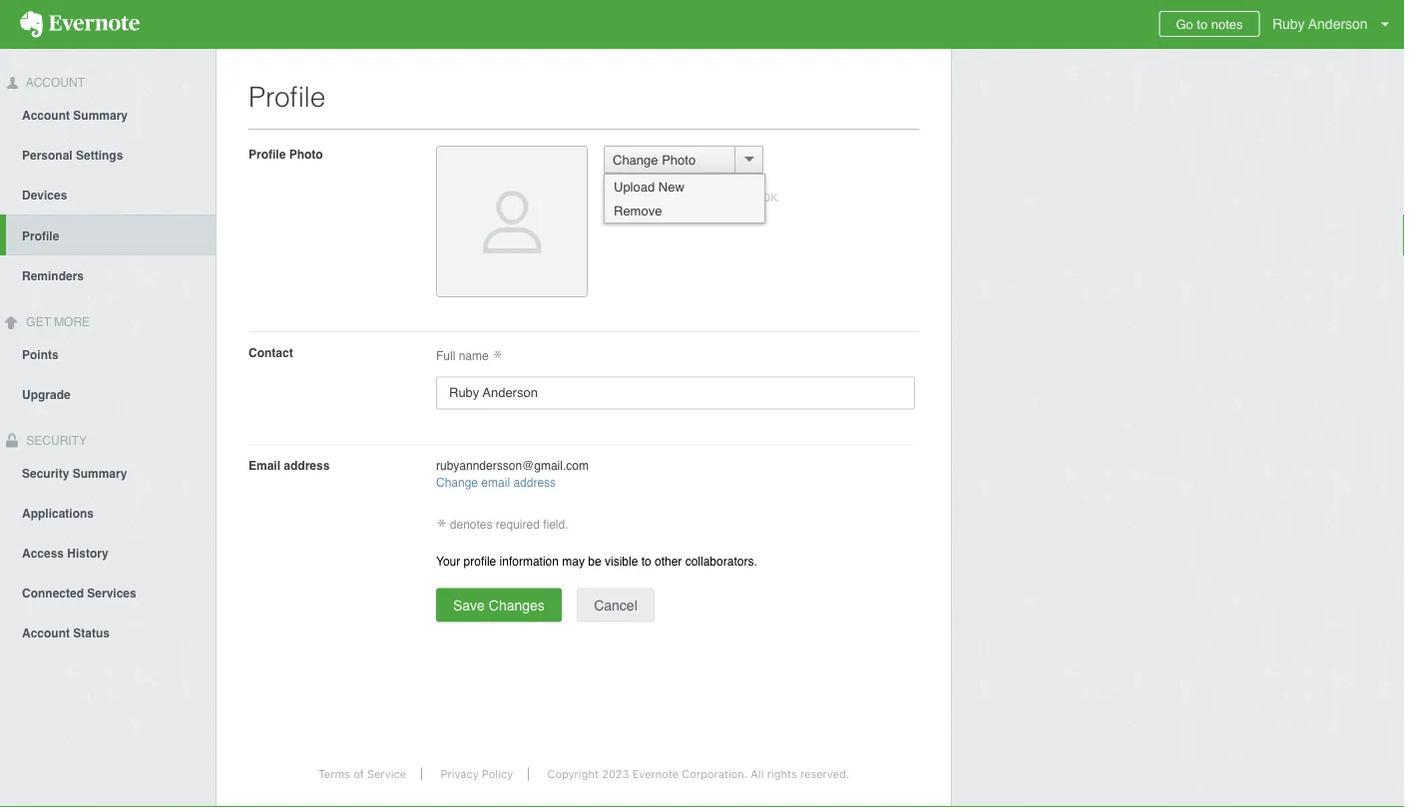 Task type: vqa. For each thing, say whether or not it's contained in the screenshot.
The The
no



Task type: locate. For each thing, give the bounding box(es) containing it.
ruby anderson link
[[1268, 0, 1405, 49]]

photo for profile photo
[[289, 147, 323, 161]]

profile photo
[[249, 147, 323, 161]]

address right email
[[284, 459, 330, 473]]

1 vertical spatial change
[[436, 476, 478, 490]]

change
[[613, 152, 658, 167], [436, 476, 478, 490]]

to left other
[[642, 554, 652, 568]]

security for security summary
[[22, 467, 69, 481]]

upgrade link
[[0, 374, 216, 414]]

privacy policy
[[441, 768, 513, 781]]

1 vertical spatial address
[[514, 476, 556, 490]]

of
[[354, 768, 364, 781]]

0 vertical spatial address
[[284, 459, 330, 473]]

more
[[54, 315, 90, 329]]

status
[[73, 626, 110, 640]]

settings
[[76, 149, 123, 163]]

700k.
[[752, 192, 781, 204]]

security for security
[[23, 434, 87, 448]]

2 vertical spatial profile
[[22, 229, 59, 243]]

collaborators.
[[686, 554, 757, 568]]

security up security summary at the bottom of page
[[23, 434, 87, 448]]

address
[[284, 459, 330, 473], [514, 476, 556, 490]]

rubyanndersson@gmail.com change email address
[[436, 459, 589, 490]]

privacy policy link
[[426, 768, 529, 781]]

security
[[23, 434, 87, 448], [22, 467, 69, 481]]

change inside rubyanndersson@gmail.com change email address
[[436, 476, 478, 490]]

0 horizontal spatial change
[[436, 476, 478, 490]]

profile for profile link
[[22, 229, 59, 243]]

connected
[[22, 586, 84, 600]]

None submit
[[436, 588, 562, 622], [577, 588, 655, 622], [436, 588, 562, 622], [577, 588, 655, 622]]

size
[[730, 192, 749, 204]]

profile
[[249, 81, 326, 113], [249, 147, 286, 161], [22, 229, 59, 243]]

1 vertical spatial account
[[22, 109, 70, 123]]

summary
[[73, 109, 128, 123], [73, 467, 127, 481]]

1 horizontal spatial change
[[613, 152, 658, 167]]

security up applications at the left bottom of page
[[22, 467, 69, 481]]

photo for change photo
[[662, 152, 696, 167]]

address down rubyanndersson@gmail.com
[[514, 476, 556, 490]]

0 vertical spatial summary
[[73, 109, 128, 123]]

full
[[436, 349, 456, 363]]

upload new remove
[[614, 179, 685, 218]]

photo
[[289, 147, 323, 161], [662, 152, 696, 167]]

0 vertical spatial to
[[1197, 16, 1208, 31]]

new
[[659, 179, 685, 194]]

.png.
[[661, 192, 686, 204]]

information
[[500, 554, 559, 568]]

0 vertical spatial account
[[23, 76, 85, 90]]

account up the account summary
[[23, 76, 85, 90]]

get
[[26, 315, 51, 329]]

account
[[23, 76, 85, 90], [22, 109, 70, 123], [22, 626, 70, 640]]

reserved.
[[801, 768, 850, 781]]

anderson
[[1309, 16, 1368, 32]]

services
[[87, 586, 136, 600]]

account summary
[[22, 109, 128, 123]]

points
[[22, 348, 59, 362]]

1 horizontal spatial address
[[514, 476, 556, 490]]

denotes
[[450, 518, 493, 532]]

upgrade
[[22, 388, 71, 402]]

policy
[[482, 768, 513, 781]]

summary up applications link
[[73, 467, 127, 481]]

account status link
[[0, 612, 216, 652]]

1 horizontal spatial photo
[[662, 152, 696, 167]]

0 horizontal spatial to
[[642, 554, 652, 568]]

ruby
[[1273, 16, 1305, 32]]

2 vertical spatial account
[[22, 626, 70, 640]]

summary up personal settings link
[[73, 109, 128, 123]]

1 vertical spatial security
[[22, 467, 69, 481]]

rubyanndersson@gmail.com
[[436, 459, 589, 473]]

account up personal
[[22, 109, 70, 123]]

field.
[[543, 518, 569, 532]]

access history link
[[0, 533, 216, 572]]

change up upload
[[613, 152, 658, 167]]

0 horizontal spatial address
[[284, 459, 330, 473]]

devices link
[[0, 175, 216, 214]]

0 vertical spatial change
[[613, 152, 658, 167]]

1 vertical spatial profile
[[249, 147, 286, 161]]

0 vertical spatial security
[[23, 434, 87, 448]]

1 vertical spatial summary
[[73, 467, 127, 481]]

to right go
[[1197, 16, 1208, 31]]

privacy
[[441, 768, 479, 781]]

may
[[562, 554, 585, 568]]

security summary
[[22, 467, 127, 481]]

all
[[751, 768, 764, 781]]

terms
[[318, 768, 350, 781]]

terms of service
[[318, 768, 406, 781]]

reminders link
[[0, 255, 216, 295]]

account for account status
[[22, 626, 70, 640]]

account down connected
[[22, 626, 70, 640]]

0 horizontal spatial photo
[[289, 147, 323, 161]]

change left email
[[436, 476, 478, 490]]

applications
[[22, 507, 94, 521]]

copyright
[[548, 768, 599, 781]]

be
[[588, 554, 602, 568]]

evernote
[[633, 768, 679, 781]]

Full name text field
[[436, 377, 915, 410]]

upload
[[614, 179, 655, 194]]



Task type: describe. For each thing, give the bounding box(es) containing it.
get more
[[23, 315, 90, 329]]

profile
[[464, 554, 496, 568]]

contact
[[249, 346, 293, 360]]

security summary link
[[0, 453, 216, 493]]

access history
[[22, 546, 109, 560]]

change photo
[[613, 152, 696, 167]]

.gif,
[[628, 192, 645, 204]]

corporation.
[[682, 768, 748, 781]]

your profile information may be visible to other collaborators.
[[436, 554, 757, 568]]

summary for security summary
[[73, 467, 127, 481]]

terms of service link
[[303, 768, 422, 781]]

address inside rubyanndersson@gmail.com change email address
[[514, 476, 556, 490]]

account for account summary
[[22, 109, 70, 123]]

account summary link
[[0, 95, 216, 135]]

email
[[249, 459, 281, 473]]

rights
[[767, 768, 797, 781]]

connected services link
[[0, 572, 216, 612]]

points link
[[0, 334, 216, 374]]

summary for account summary
[[73, 109, 128, 123]]

profile for profile photo
[[249, 147, 286, 161]]

denotes required field.
[[447, 518, 569, 532]]

go
[[1176, 16, 1194, 31]]

reminders
[[22, 269, 84, 283]]

your
[[436, 554, 460, 568]]

copyright 2023 evernote corporation. all rights reserved.
[[548, 768, 850, 781]]

service
[[367, 768, 406, 781]]

evernote link
[[0, 0, 160, 49]]

personal settings link
[[0, 135, 216, 175]]

devices
[[22, 188, 67, 202]]

evernote image
[[0, 11, 160, 38]]

account for account
[[23, 76, 85, 90]]

email address
[[249, 459, 330, 473]]

1 horizontal spatial to
[[1197, 16, 1208, 31]]

access
[[22, 546, 64, 560]]

2023
[[602, 768, 629, 781]]

applications link
[[0, 493, 216, 533]]

profile link
[[6, 214, 216, 255]]

change email address link
[[436, 476, 556, 490]]

.jpg,
[[604, 192, 625, 204]]

1 vertical spatial to
[[642, 554, 652, 568]]

account status
[[22, 626, 110, 640]]

go to notes link
[[1159, 11, 1260, 37]]

personal settings
[[22, 149, 123, 163]]

personal
[[22, 149, 73, 163]]

full name
[[436, 349, 492, 363]]

history
[[67, 546, 109, 560]]

name
[[459, 349, 489, 363]]

remove
[[614, 203, 662, 218]]

connected services
[[22, 586, 136, 600]]

email
[[482, 476, 510, 490]]

or
[[649, 192, 658, 204]]

required
[[496, 518, 540, 532]]

file
[[713, 192, 727, 204]]

notes
[[1212, 16, 1244, 31]]

max
[[689, 192, 710, 204]]

visible
[[605, 554, 638, 568]]

0 vertical spatial profile
[[249, 81, 326, 113]]

go to notes
[[1176, 16, 1244, 31]]

.jpg, .gif, or .png. max file size 700k.
[[604, 192, 781, 204]]

other
[[655, 554, 682, 568]]

ruby anderson
[[1273, 16, 1368, 32]]



